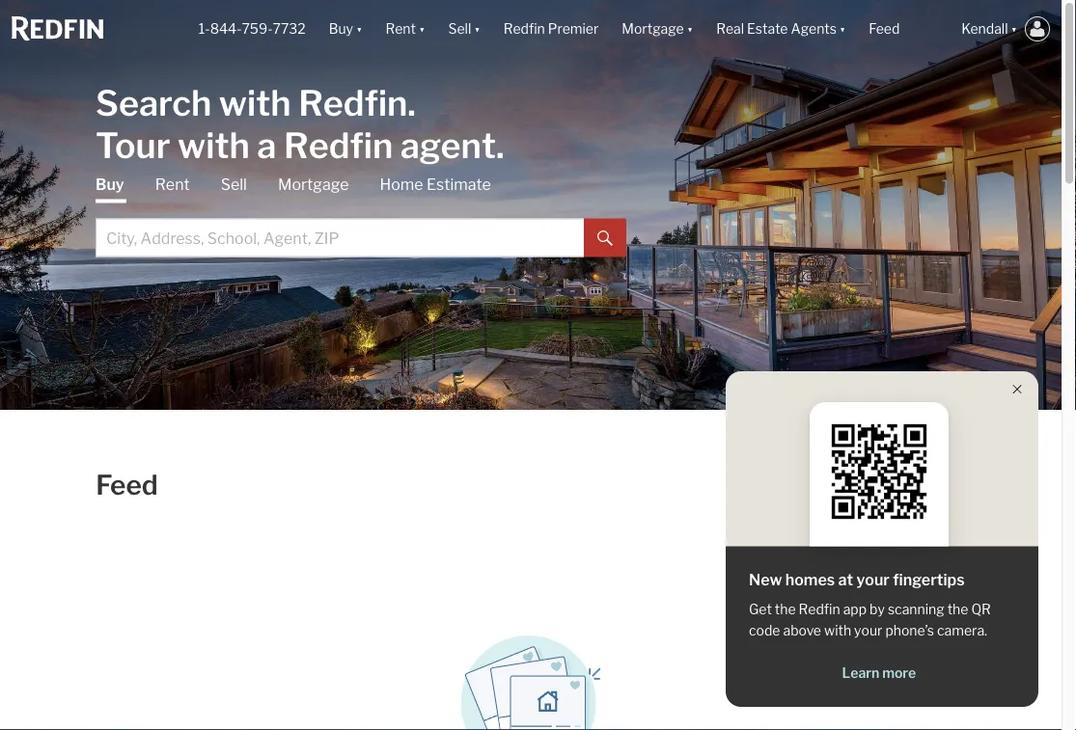 Task type: vqa. For each thing, say whether or not it's contained in the screenshot.
Rent ▾ button
yes



Task type: locate. For each thing, give the bounding box(es) containing it.
homes
[[785, 571, 835, 590]]

▾ left real
[[687, 21, 693, 37]]

▾ inside buy ▾ dropdown button
[[356, 21, 362, 37]]

▾
[[356, 21, 362, 37], [419, 21, 425, 37], [474, 21, 480, 37], [687, 21, 693, 37], [840, 21, 846, 37], [1011, 21, 1017, 37]]

a
[[257, 124, 276, 166]]

1 horizontal spatial sell
[[448, 21, 471, 37]]

redfin up mortgage link
[[284, 124, 393, 166]]

with down "app"
[[824, 623, 851, 639]]

kendall ▾
[[962, 21, 1017, 37]]

▾ right agents
[[840, 21, 846, 37]]

redfin inside search with redfin. tour with a redfin agent.
[[284, 124, 393, 166]]

mortgage ▾ button
[[622, 0, 693, 58]]

sell right rent ▾
[[448, 21, 471, 37]]

buy down tour
[[96, 175, 124, 194]]

sell inside dropdown button
[[448, 21, 471, 37]]

redfin inside button
[[504, 21, 545, 37]]

mortgage up city, address, school, agent, zip search field
[[278, 175, 349, 194]]

redfin
[[504, 21, 545, 37], [284, 124, 393, 166], [799, 602, 840, 618]]

1 vertical spatial feed
[[96, 469, 158, 502]]

with down 759-
[[219, 82, 291, 124]]

fingertips
[[893, 571, 965, 590]]

rent ▾ button
[[386, 0, 425, 58]]

1-844-759-7732
[[199, 21, 306, 37]]

with
[[219, 82, 291, 124], [178, 124, 250, 166], [824, 623, 851, 639]]

4 ▾ from the left
[[687, 21, 693, 37]]

▾ inside sell ▾ dropdown button
[[474, 21, 480, 37]]

1 horizontal spatial buy
[[329, 21, 353, 37]]

search with redfin. tour with a redfin agent.
[[96, 82, 504, 166]]

sell inside tab list
[[221, 175, 247, 194]]

mortgage inside mortgage ▾ dropdown button
[[622, 21, 684, 37]]

tab list containing buy
[[96, 174, 626, 257]]

▾ right kendall
[[1011, 21, 1017, 37]]

real estate agents ▾
[[716, 21, 846, 37]]

rent
[[386, 21, 416, 37], [155, 175, 190, 194]]

▾ for kendall ▾
[[1011, 21, 1017, 37]]

1 vertical spatial buy
[[96, 175, 124, 194]]

sell
[[448, 21, 471, 37], [221, 175, 247, 194]]

rent right buy ▾
[[386, 21, 416, 37]]

home estimate link
[[380, 174, 491, 195]]

sell ▾
[[448, 21, 480, 37]]

0 vertical spatial feed
[[869, 21, 900, 37]]

buy right 7732
[[329, 21, 353, 37]]

your
[[857, 571, 890, 590], [854, 623, 883, 639]]

6 ▾ from the left
[[1011, 21, 1017, 37]]

0 vertical spatial buy
[[329, 21, 353, 37]]

scanning
[[888, 602, 945, 618]]

sell ▾ button
[[437, 0, 492, 58]]

1 horizontal spatial redfin
[[504, 21, 545, 37]]

buy ▾ button
[[329, 0, 362, 58]]

0 vertical spatial sell
[[448, 21, 471, 37]]

feed
[[869, 21, 900, 37], [96, 469, 158, 502]]

agents
[[791, 21, 837, 37]]

1 vertical spatial rent
[[155, 175, 190, 194]]

▾ inside rent ▾ dropdown button
[[419, 21, 425, 37]]

▾ left "sell ▾"
[[419, 21, 425, 37]]

0 vertical spatial mortgage
[[622, 21, 684, 37]]

0 horizontal spatial mortgage
[[278, 175, 349, 194]]

2 ▾ from the left
[[419, 21, 425, 37]]

▾ left rent ▾
[[356, 21, 362, 37]]

0 vertical spatial rent
[[386, 21, 416, 37]]

0 horizontal spatial buy
[[96, 175, 124, 194]]

premier
[[548, 21, 599, 37]]

tab list
[[96, 174, 626, 257]]

real estate agents ▾ button
[[705, 0, 857, 58]]

rent inside tab list
[[155, 175, 190, 194]]

learn
[[842, 665, 879, 682]]

estate
[[747, 21, 788, 37]]

the
[[775, 602, 796, 618], [947, 602, 968, 618]]

redfin up above
[[799, 602, 840, 618]]

0 horizontal spatial rent
[[155, 175, 190, 194]]

0 horizontal spatial redfin
[[284, 124, 393, 166]]

buy inside dropdown button
[[329, 21, 353, 37]]

sell ▾ button
[[448, 0, 480, 58]]

City, Address, School, Agent, ZIP search field
[[96, 219, 584, 257]]

buy ▾ button
[[317, 0, 374, 58]]

buy for buy ▾
[[329, 21, 353, 37]]

1 vertical spatial redfin
[[284, 124, 393, 166]]

sell right rent link
[[221, 175, 247, 194]]

0 vertical spatial redfin
[[504, 21, 545, 37]]

2 vertical spatial redfin
[[799, 602, 840, 618]]

app install qr code image
[[825, 418, 933, 526]]

5 ▾ from the left
[[840, 21, 846, 37]]

mortgage left real
[[622, 21, 684, 37]]

feed button
[[857, 0, 950, 58]]

1 horizontal spatial feed
[[869, 21, 900, 37]]

rent ▾ button
[[374, 0, 437, 58]]

redfin left premier
[[504, 21, 545, 37]]

rent down tour
[[155, 175, 190, 194]]

1 horizontal spatial the
[[947, 602, 968, 618]]

1 horizontal spatial rent
[[386, 21, 416, 37]]

mortgage link
[[278, 174, 349, 195]]

mortgage
[[622, 21, 684, 37], [278, 175, 349, 194]]

1 ▾ from the left
[[356, 21, 362, 37]]

3 ▾ from the left
[[474, 21, 480, 37]]

search
[[96, 82, 212, 124]]

0 horizontal spatial the
[[775, 602, 796, 618]]

rent inside dropdown button
[[386, 21, 416, 37]]

▾ for buy ▾
[[356, 21, 362, 37]]

rent link
[[155, 174, 190, 195]]

mortgage for mortgage ▾
[[622, 21, 684, 37]]

learn more link
[[749, 664, 1009, 683]]

buy
[[329, 21, 353, 37], [96, 175, 124, 194]]

the up camera.
[[947, 602, 968, 618]]

mortgage inside tab list
[[278, 175, 349, 194]]

2 horizontal spatial redfin
[[799, 602, 840, 618]]

▾ inside mortgage ▾ dropdown button
[[687, 21, 693, 37]]

1 vertical spatial your
[[854, 623, 883, 639]]

redfin premier button
[[492, 0, 610, 58]]

0 horizontal spatial sell
[[221, 175, 247, 194]]

submit search image
[[597, 231, 613, 246]]

code
[[749, 623, 780, 639]]

1 vertical spatial sell
[[221, 175, 247, 194]]

7732
[[273, 21, 306, 37]]

buy inside tab list
[[96, 175, 124, 194]]

redfin premier
[[504, 21, 599, 37]]

your down by
[[854, 623, 883, 639]]

the right get
[[775, 602, 796, 618]]

your right at
[[857, 571, 890, 590]]

▾ right rent ▾
[[474, 21, 480, 37]]

mortgage ▾ button
[[610, 0, 705, 58]]

1 vertical spatial mortgage
[[278, 175, 349, 194]]

sell for sell
[[221, 175, 247, 194]]

qr
[[971, 602, 991, 618]]

1 horizontal spatial mortgage
[[622, 21, 684, 37]]

0 horizontal spatial feed
[[96, 469, 158, 502]]



Task type: describe. For each thing, give the bounding box(es) containing it.
▾ for rent ▾
[[419, 21, 425, 37]]

mortgage for mortgage
[[278, 175, 349, 194]]

estimate
[[427, 175, 491, 194]]

844-
[[210, 21, 242, 37]]

buy ▾
[[329, 21, 362, 37]]

camera.
[[937, 623, 987, 639]]

sell for sell ▾
[[448, 21, 471, 37]]

▾ for mortgage ▾
[[687, 21, 693, 37]]

▾ inside real estate agents ▾ link
[[840, 21, 846, 37]]

agent.
[[400, 124, 504, 166]]

sell link
[[221, 174, 247, 195]]

1 the from the left
[[775, 602, 796, 618]]

0 vertical spatial your
[[857, 571, 890, 590]]

more
[[882, 665, 916, 682]]

learn more
[[842, 665, 916, 682]]

new homes at your fingertips
[[749, 571, 965, 590]]

tour
[[96, 124, 170, 166]]

real estate agents ▾ link
[[716, 0, 846, 58]]

by
[[870, 602, 885, 618]]

rent ▾
[[386, 21, 425, 37]]

1-
[[199, 21, 210, 37]]

759-
[[242, 21, 273, 37]]

rent for rent ▾
[[386, 21, 416, 37]]

at
[[838, 571, 853, 590]]

buy for buy
[[96, 175, 124, 194]]

phone's
[[885, 623, 934, 639]]

1-844-759-7732 link
[[199, 21, 306, 37]]

new
[[749, 571, 782, 590]]

with inside "get the redfin app by scanning the qr code above with your phone's camera."
[[824, 623, 851, 639]]

▾ for sell ▾
[[474, 21, 480, 37]]

redfin inside "get the redfin app by scanning the qr code above with your phone's camera."
[[799, 602, 840, 618]]

home estimate
[[380, 175, 491, 194]]

redfin.
[[298, 82, 416, 124]]

with up sell link
[[178, 124, 250, 166]]

app
[[843, 602, 867, 618]]

buy link
[[96, 174, 124, 203]]

get the redfin app by scanning the qr code above with your phone's camera.
[[749, 602, 991, 639]]

rent for rent
[[155, 175, 190, 194]]

above
[[783, 623, 821, 639]]

home
[[380, 175, 423, 194]]

kendall
[[962, 21, 1008, 37]]

real
[[716, 21, 744, 37]]

2 the from the left
[[947, 602, 968, 618]]

your inside "get the redfin app by scanning the qr code above with your phone's camera."
[[854, 623, 883, 639]]

mortgage ▾
[[622, 21, 693, 37]]

feed inside feed button
[[869, 21, 900, 37]]

get
[[749, 602, 772, 618]]



